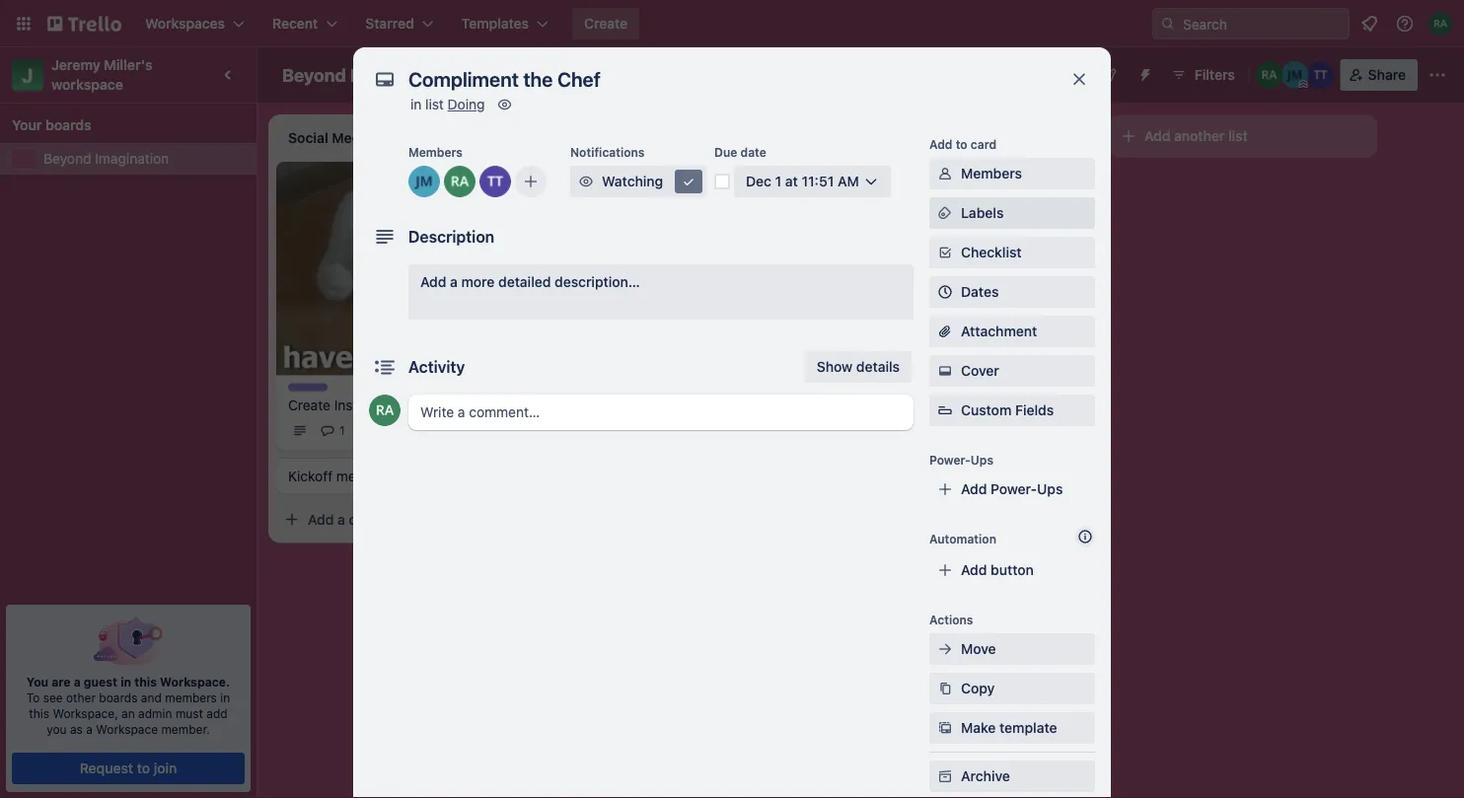 Task type: describe. For each thing, give the bounding box(es) containing it.
move
[[961, 641, 997, 657]]

show details
[[817, 359, 900, 375]]

automation
[[930, 532, 997, 546]]

add power-ups link
[[930, 474, 1096, 505]]

sm image for copy
[[936, 679, 956, 699]]

beyond imagination inside beyond imagination link
[[43, 151, 169, 167]]

11:51
[[802, 173, 835, 190]]

list inside button
[[1229, 128, 1248, 144]]

sm image for cover
[[936, 361, 956, 381]]

1 inside checkbox
[[645, 254, 651, 268]]

add left more
[[421, 274, 447, 290]]

member.
[[161, 723, 210, 736]]

create for create
[[584, 15, 628, 32]]

detailed
[[499, 274, 551, 290]]

checklist
[[961, 244, 1022, 261]]

board link
[[535, 59, 620, 91]]

share button
[[1341, 59, 1418, 91]]

create instagram
[[288, 397, 398, 413]]

actions
[[930, 613, 974, 627]]

0 vertical spatial terry turtle (terryturtle) image
[[1308, 61, 1335, 89]]

watching button
[[571, 166, 707, 197]]

dec 1 at 11:51 am
[[746, 173, 860, 190]]

date
[[741, 145, 767, 159]]

dates button
[[930, 276, 1096, 308]]

attachment button
[[930, 316, 1096, 347]]

primary element
[[0, 0, 1465, 47]]

add to card
[[930, 137, 997, 151]]

more
[[462, 274, 495, 290]]

due
[[715, 145, 738, 159]]

other
[[66, 691, 96, 705]]

at
[[786, 173, 798, 190]]

add button button
[[930, 555, 1096, 586]]

labels
[[961, 205, 1004, 221]]

1 horizontal spatial add a card
[[588, 298, 658, 314]]

in list doing
[[411, 96, 485, 113]]

0 horizontal spatial power-
[[930, 453, 971, 467]]

beyond imagination link
[[43, 149, 245, 169]]

thinking
[[569, 183, 623, 199]]

your boards
[[12, 117, 91, 133]]

power-ups
[[930, 453, 994, 467]]

0 vertical spatial ruby anderson (rubyanderson7) image
[[778, 249, 802, 272]]

boards inside you are a guest in this workspace. to see other boards and members in this workspace, an admin must add you as a workspace member.
[[99, 691, 138, 705]]

add power-ups
[[961, 481, 1063, 498]]

sm image for archive
[[936, 767, 956, 787]]

Search field
[[1177, 9, 1349, 38]]

add another list
[[1145, 128, 1248, 144]]

cover link
[[930, 355, 1096, 387]]

to
[[26, 691, 40, 705]]

filters
[[1195, 67, 1236, 83]]

card for the bottommost add a card button
[[349, 511, 378, 528]]

make template
[[961, 720, 1058, 736]]

open information menu image
[[1396, 14, 1416, 34]]

1 down create instagram
[[340, 424, 345, 438]]

2 vertical spatial in
[[220, 691, 230, 705]]

0 vertical spatial ups
[[971, 453, 994, 467]]

an
[[122, 707, 135, 721]]

add right am
[[869, 179, 895, 195]]

details
[[857, 359, 900, 375]]

members
[[165, 691, 217, 705]]

archive link
[[930, 761, 1096, 793]]

your
[[12, 117, 42, 133]]

labels link
[[930, 197, 1096, 229]]

ruby anderson (rubyanderson7) image inside the primary element
[[1429, 12, 1453, 36]]

you
[[26, 675, 48, 689]]

kickoff meeting
[[288, 468, 388, 484]]

Write a comment text field
[[409, 395, 914, 430]]

custom fields
[[961, 402, 1054, 419]]

1 vertical spatial terry turtle (terryturtle) image
[[498, 419, 521, 443]]

a right are
[[74, 675, 81, 689]]

add up "members" link
[[930, 137, 953, 151]]

description…
[[555, 274, 640, 290]]

to for card
[[956, 137, 968, 151]]

kickoff meeting link
[[288, 466, 517, 486]]

add button
[[961, 562, 1034, 578]]

request
[[80, 761, 133, 777]]

create from template… image
[[1066, 180, 1082, 195]]

move link
[[930, 634, 1096, 665]]

join
[[154, 761, 177, 777]]

cover
[[961, 363, 1000, 379]]

dec 1
[[620, 254, 651, 268]]

card for the top add a card button
[[910, 179, 939, 195]]

dec 1 at 11:51 am button
[[734, 166, 891, 197]]

and
[[141, 691, 162, 705]]

dec for dec 1
[[620, 254, 642, 268]]

workspace,
[[53, 707, 118, 721]]

0 vertical spatial members
[[409, 145, 463, 159]]

imagination inside board name text field
[[350, 64, 451, 85]]

due date
[[715, 145, 767, 159]]

add down power-ups
[[961, 481, 988, 498]]

see
[[43, 691, 63, 705]]

a right am
[[898, 179, 906, 195]]

star or unstar board image
[[472, 67, 488, 83]]

doing link
[[448, 96, 485, 113]]

card for middle add a card button
[[629, 298, 658, 314]]

sm image for make template
[[936, 719, 956, 738]]

am
[[838, 173, 860, 190]]

your boards with 1 items element
[[12, 114, 235, 137]]

dec for dec 1 at 11:51 am
[[746, 173, 772, 190]]

admin
[[138, 707, 172, 721]]

0 horizontal spatial sm image
[[495, 95, 515, 115]]

checklist link
[[930, 237, 1096, 268]]

sm image inside checklist "link"
[[936, 243, 956, 263]]

0 vertical spatial jeremy miller (jeremymiller198) image
[[1282, 61, 1310, 89]]

workspace.
[[160, 675, 230, 689]]

automation image
[[1130, 59, 1158, 87]]

0 horizontal spatial ruby anderson (rubyanderson7) image
[[369, 395, 401, 426]]

to for join
[[137, 761, 150, 777]]

0 horizontal spatial ruby anderson (rubyanderson7) image
[[444, 166, 476, 197]]

show details link
[[805, 351, 912, 383]]



Task type: vqa. For each thing, say whether or not it's contained in the screenshot.
Workspace,
yes



Task type: locate. For each thing, give the bounding box(es) containing it.
1 vertical spatial to
[[137, 761, 150, 777]]

0 horizontal spatial in
[[121, 675, 131, 689]]

boards right your
[[45, 117, 91, 133]]

card up "members" link
[[971, 137, 997, 151]]

2 horizontal spatial ruby anderson (rubyanderson7) image
[[1429, 12, 1453, 36]]

workspace visible image
[[508, 67, 524, 83]]

make
[[961, 720, 996, 736]]

0 horizontal spatial members
[[409, 145, 463, 159]]

0 vertical spatial imagination
[[350, 64, 451, 85]]

notifications
[[571, 145, 645, 159]]

search image
[[1161, 16, 1177, 32]]

1 down thinking link
[[645, 254, 651, 268]]

0 horizontal spatial beyond imagination
[[43, 151, 169, 167]]

ruby anderson (rubyanderson7) image down search field
[[1256, 61, 1284, 89]]

a down kickoff meeting
[[338, 511, 345, 528]]

2 horizontal spatial add a card button
[[837, 172, 1058, 203]]

card down dec 1
[[629, 298, 658, 314]]

sm image left make
[[936, 719, 956, 738]]

1 down instagram
[[379, 424, 384, 438]]

1 horizontal spatial this
[[134, 675, 157, 689]]

archive
[[961, 768, 1011, 785]]

1 vertical spatial in
[[121, 675, 131, 689]]

a down description…
[[618, 298, 626, 314]]

jeremy miller (jeremymiller198) image down search field
[[1282, 61, 1310, 89]]

ups up add power-ups
[[971, 453, 994, 467]]

list left doing link
[[426, 96, 444, 113]]

1 vertical spatial members
[[961, 165, 1023, 182]]

sm image left "copy"
[[936, 679, 956, 699]]

add a card button down dec 1
[[557, 290, 778, 322]]

0 horizontal spatial terry turtle (terryturtle) image
[[723, 249, 746, 272]]

add a card button
[[837, 172, 1058, 203], [557, 290, 778, 322], [276, 504, 498, 535]]

sm image down notifications
[[576, 172, 596, 191]]

in right guest
[[121, 675, 131, 689]]

0 vertical spatial terry turtle (terryturtle) image
[[480, 166, 511, 197]]

sm image inside the move link
[[936, 640, 956, 659]]

a right the "as"
[[86, 723, 93, 736]]

card
[[971, 137, 997, 151], [910, 179, 939, 195], [629, 298, 658, 314], [349, 511, 378, 528]]

create inside button
[[584, 15, 628, 32]]

create instagram link
[[288, 395, 517, 415]]

a left more
[[450, 274, 458, 290]]

another
[[1175, 128, 1225, 144]]

list
[[426, 96, 444, 113], [1229, 128, 1248, 144]]

sm image left "archive"
[[936, 767, 956, 787]]

1 horizontal spatial create
[[584, 15, 628, 32]]

make template link
[[930, 713, 1096, 744]]

1 vertical spatial ruby anderson (rubyanderson7) image
[[369, 395, 401, 426]]

copy
[[961, 681, 995, 697]]

1 vertical spatial boards
[[99, 691, 138, 705]]

you are a guest in this workspace. to see other boards and members in this workspace, an admin must add you as a workspace member.
[[26, 675, 230, 736]]

power ups image
[[1102, 67, 1118, 83]]

0 horizontal spatial create
[[288, 397, 331, 413]]

share
[[1369, 67, 1407, 83]]

request to join
[[80, 761, 177, 777]]

ruby anderson (rubyanderson7) image up description
[[444, 166, 476, 197]]

0 vertical spatial power-
[[930, 453, 971, 467]]

sm image down workspace visible image
[[495, 95, 515, 115]]

sm image for move
[[936, 640, 956, 659]]

sm image
[[495, 95, 515, 115], [936, 243, 956, 263]]

1 vertical spatial ups
[[1038, 481, 1063, 498]]

color: bold red, title: "thoughts" element
[[569, 170, 623, 185]]

add a card button up "labels" at the top
[[837, 172, 1058, 203]]

power- down power-ups
[[991, 481, 1038, 498]]

1 vertical spatial power-
[[991, 481, 1038, 498]]

imagination
[[350, 64, 451, 85], [95, 151, 169, 167]]

1 horizontal spatial ruby anderson (rubyanderson7) image
[[778, 249, 802, 272]]

add down description…
[[588, 298, 614, 314]]

add another list button
[[1110, 115, 1378, 158]]

dec
[[746, 173, 772, 190], [620, 254, 642, 268]]

thoughts thinking
[[569, 171, 623, 199]]

beyond
[[282, 64, 346, 85], [43, 151, 91, 167]]

create up board
[[584, 15, 628, 32]]

request to join button
[[12, 753, 245, 785]]

1 horizontal spatial terry turtle (terryturtle) image
[[1308, 61, 1335, 89]]

1 horizontal spatial members
[[961, 165, 1023, 182]]

1 vertical spatial list
[[1229, 128, 1248, 144]]

kickoff
[[288, 468, 333, 484]]

0 horizontal spatial to
[[137, 761, 150, 777]]

card down 'add to card'
[[910, 179, 939, 195]]

0 vertical spatial add a card
[[869, 179, 939, 195]]

must
[[176, 707, 203, 721]]

add down automation
[[961, 562, 988, 578]]

dec inside button
[[746, 173, 772, 190]]

show
[[817, 359, 853, 375]]

power- down the custom
[[930, 453, 971, 467]]

ruby anderson (rubyanderson7) image up kickoff meeting link at bottom left
[[369, 395, 401, 426]]

2 vertical spatial add a card
[[308, 511, 378, 528]]

workspace
[[96, 723, 158, 736]]

dec down date
[[746, 173, 772, 190]]

Board name text field
[[272, 59, 460, 91]]

0 vertical spatial this
[[134, 675, 157, 689]]

custom
[[961, 402, 1012, 419]]

None text field
[[399, 61, 1050, 97]]

0 horizontal spatial this
[[29, 707, 49, 721]]

ruby anderson (rubyanderson7) image
[[778, 249, 802, 272], [369, 395, 401, 426]]

add a more detailed description… link
[[409, 265, 914, 320]]

sm image inside make template link
[[936, 719, 956, 738]]

add members to card image
[[523, 172, 539, 191]]

as
[[70, 723, 83, 736]]

0 horizontal spatial jeremy miller (jeremymiller198) image
[[409, 166, 440, 197]]

members link
[[930, 158, 1096, 190]]

0 horizontal spatial beyond
[[43, 151, 91, 167]]

beyond imagination inside board name text field
[[282, 64, 451, 85]]

Dec 1 checkbox
[[596, 249, 657, 272]]

0 vertical spatial boards
[[45, 117, 91, 133]]

1 vertical spatial add a card button
[[557, 290, 778, 322]]

sm image left checklist
[[936, 243, 956, 263]]

boards up an
[[99, 691, 138, 705]]

sm image for watching
[[576, 172, 596, 191]]

1 vertical spatial jeremy miller (jeremymiller198) image
[[409, 166, 440, 197]]

1 vertical spatial beyond imagination
[[43, 151, 169, 167]]

0 vertical spatial create
[[584, 15, 628, 32]]

guest
[[84, 675, 118, 689]]

filters button
[[1166, 59, 1241, 91]]

sm image left cover
[[936, 361, 956, 381]]

2 horizontal spatial add a card
[[869, 179, 939, 195]]

create down color: purple, title: none icon
[[288, 397, 331, 413]]

1 left at
[[775, 173, 782, 190]]

1 horizontal spatial imagination
[[350, 64, 451, 85]]

sm image for members
[[936, 164, 956, 184]]

create
[[584, 15, 628, 32], [288, 397, 331, 413]]

meeting
[[337, 468, 388, 484]]

copy link
[[930, 673, 1096, 705]]

instagram
[[334, 397, 398, 413]]

1 vertical spatial beyond
[[43, 151, 91, 167]]

boards
[[45, 117, 91, 133], [99, 691, 138, 705]]

j
[[22, 63, 33, 86]]

ruby anderson (rubyanderson7) image right open information menu "image"
[[1429, 12, 1453, 36]]

description
[[409, 228, 495, 246]]

0 horizontal spatial ups
[[971, 453, 994, 467]]

jeremy miller's workspace
[[51, 57, 156, 93]]

sm image inside "members" link
[[936, 164, 956, 184]]

1 horizontal spatial to
[[956, 137, 968, 151]]

terry turtle (terryturtle) image
[[480, 166, 511, 197], [498, 419, 521, 443]]

0 horizontal spatial list
[[426, 96, 444, 113]]

0 horizontal spatial imagination
[[95, 151, 169, 167]]

2 horizontal spatial in
[[411, 96, 422, 113]]

1 horizontal spatial jeremy miller (jeremymiller198) image
[[1282, 61, 1310, 89]]

watching
[[602, 173, 664, 190]]

show menu image
[[1428, 65, 1448, 85]]

dates
[[961, 284, 999, 300]]

sm image down actions
[[936, 640, 956, 659]]

1 horizontal spatial beyond imagination
[[282, 64, 451, 85]]

1 vertical spatial sm image
[[936, 243, 956, 263]]

imagination down your boards with 1 items element
[[95, 151, 169, 167]]

0 vertical spatial sm image
[[495, 95, 515, 115]]

miller's
[[104, 57, 153, 73]]

1 horizontal spatial boards
[[99, 691, 138, 705]]

power-
[[930, 453, 971, 467], [991, 481, 1038, 498]]

0 vertical spatial beyond
[[282, 64, 346, 85]]

fields
[[1016, 402, 1054, 419]]

sm image
[[936, 164, 956, 184], [576, 172, 596, 191], [679, 172, 699, 191], [936, 203, 956, 223], [936, 361, 956, 381], [936, 640, 956, 659], [936, 679, 956, 699], [936, 719, 956, 738], [936, 767, 956, 787]]

add down kickoff
[[308, 511, 334, 528]]

are
[[52, 675, 71, 689]]

button
[[991, 562, 1034, 578]]

1
[[775, 173, 782, 190], [645, 254, 651, 268], [340, 424, 345, 438], [379, 424, 384, 438]]

in
[[411, 96, 422, 113], [121, 675, 131, 689], [220, 691, 230, 705]]

members up "labels" at the top
[[961, 165, 1023, 182]]

dec inside checkbox
[[620, 254, 642, 268]]

1 vertical spatial ruby anderson (rubyanderson7) image
[[1256, 61, 1284, 89]]

add a card down description…
[[588, 298, 658, 314]]

0 vertical spatial add a card button
[[837, 172, 1058, 203]]

sm image left "labels" at the top
[[936, 203, 956, 223]]

add a more detailed description…
[[421, 274, 640, 290]]

1 vertical spatial imagination
[[95, 151, 169, 167]]

add
[[1145, 128, 1171, 144], [930, 137, 953, 151], [869, 179, 895, 195], [421, 274, 447, 290], [588, 298, 614, 314], [961, 481, 988, 498], [308, 511, 334, 528], [961, 562, 988, 578]]

create for create instagram
[[288, 397, 331, 413]]

ruby anderson (rubyanderson7) image right jeremy miller (jeremymiller198) icon
[[778, 249, 802, 272]]

thoughts
[[569, 171, 623, 185]]

terry turtle (terryturtle) image left 'share' 'button'
[[1308, 61, 1335, 89]]

1 horizontal spatial ruby anderson (rubyanderson7) image
[[1256, 61, 1284, 89]]

color: purple, title: none image
[[288, 383, 328, 391]]

sm image for labels
[[936, 203, 956, 223]]

to left join
[[137, 761, 150, 777]]

0 vertical spatial dec
[[746, 173, 772, 190]]

workspace
[[51, 77, 123, 93]]

beyond inside board name text field
[[282, 64, 346, 85]]

jeremy miller (jeremymiller198) image
[[750, 249, 774, 272]]

jeremy miller (jeremymiller198) image up description
[[409, 166, 440, 197]]

add a card right am
[[869, 179, 939, 195]]

sm image inside copy link
[[936, 679, 956, 699]]

ruby anderson (rubyanderson7) image
[[1429, 12, 1453, 36], [1256, 61, 1284, 89], [444, 166, 476, 197]]

in up add
[[220, 691, 230, 705]]

0 notifications image
[[1358, 12, 1382, 36]]

back to home image
[[47, 8, 121, 39]]

to
[[956, 137, 968, 151], [137, 761, 150, 777]]

1 horizontal spatial beyond
[[282, 64, 346, 85]]

0 vertical spatial ruby anderson (rubyanderson7) image
[[1429, 12, 1453, 36]]

add a card down kickoff meeting
[[308, 511, 378, 528]]

0 vertical spatial in
[[411, 96, 422, 113]]

attachment
[[961, 323, 1038, 340]]

a
[[898, 179, 906, 195], [450, 274, 458, 290], [618, 298, 626, 314], [338, 511, 345, 528], [74, 675, 81, 689], [86, 723, 93, 736]]

2 vertical spatial ruby anderson (rubyanderson7) image
[[444, 166, 476, 197]]

this
[[134, 675, 157, 689], [29, 707, 49, 721]]

0 vertical spatial list
[[426, 96, 444, 113]]

sm image down 'add to card'
[[936, 164, 956, 184]]

1 vertical spatial create
[[288, 397, 331, 413]]

0 vertical spatial beyond imagination
[[282, 64, 451, 85]]

1 inside button
[[775, 173, 782, 190]]

1 horizontal spatial dec
[[746, 173, 772, 190]]

0 horizontal spatial dec
[[620, 254, 642, 268]]

this down to
[[29, 707, 49, 721]]

2 vertical spatial add a card button
[[276, 504, 498, 535]]

0 horizontal spatial boards
[[45, 117, 91, 133]]

1 horizontal spatial ups
[[1038, 481, 1063, 498]]

members
[[409, 145, 463, 159], [961, 165, 1023, 182]]

1 vertical spatial dec
[[620, 254, 642, 268]]

in left doing link
[[411, 96, 422, 113]]

0 horizontal spatial add a card
[[308, 511, 378, 528]]

card down meeting
[[349, 511, 378, 528]]

1 horizontal spatial list
[[1229, 128, 1248, 144]]

this up and
[[134, 675, 157, 689]]

jeremy miller (jeremymiller198) image
[[1282, 61, 1310, 89], [409, 166, 440, 197]]

sm image inside archive 'link'
[[936, 767, 956, 787]]

board
[[569, 67, 608, 83]]

Mark due date as complete checkbox
[[715, 174, 730, 190]]

add left another
[[1145, 128, 1171, 144]]

0 vertical spatial to
[[956, 137, 968, 151]]

terry turtle (terryturtle) image
[[1308, 61, 1335, 89], [723, 249, 746, 272]]

add a card
[[869, 179, 939, 195], [588, 298, 658, 314], [308, 511, 378, 528]]

sm image inside "cover" link
[[936, 361, 956, 381]]

ups
[[971, 453, 994, 467], [1038, 481, 1063, 498]]

to inside button
[[137, 761, 150, 777]]

list right another
[[1229, 128, 1248, 144]]

members down in list doing
[[409, 145, 463, 159]]

sm image inside "labels" link
[[936, 203, 956, 223]]

terry turtle (terryturtle) image left jeremy miller (jeremymiller198) icon
[[723, 249, 746, 272]]

custom fields button
[[930, 401, 1096, 421]]

1 vertical spatial this
[[29, 707, 49, 721]]

sm image left mark due date as complete option
[[679, 172, 699, 191]]

you
[[47, 723, 67, 736]]

1 horizontal spatial power-
[[991, 481, 1038, 498]]

doing
[[448, 96, 485, 113]]

1 horizontal spatial in
[[220, 691, 230, 705]]

0 horizontal spatial add a card button
[[276, 504, 498, 535]]

1 horizontal spatial add a card button
[[557, 290, 778, 322]]

create button
[[573, 8, 640, 39]]

1 horizontal spatial sm image
[[936, 243, 956, 263]]

1 vertical spatial add a card
[[588, 298, 658, 314]]

activity
[[409, 358, 465, 377]]

1 vertical spatial terry turtle (terryturtle) image
[[723, 249, 746, 272]]

imagination up in list doing
[[350, 64, 451, 85]]

ups down the fields
[[1038, 481, 1063, 498]]

beyond imagination up in list doing
[[282, 64, 451, 85]]

beyond imagination down your boards with 1 items element
[[43, 151, 169, 167]]

to up "members" link
[[956, 137, 968, 151]]

dec up description…
[[620, 254, 642, 268]]

add a card button down kickoff meeting link at bottom left
[[276, 504, 498, 535]]



